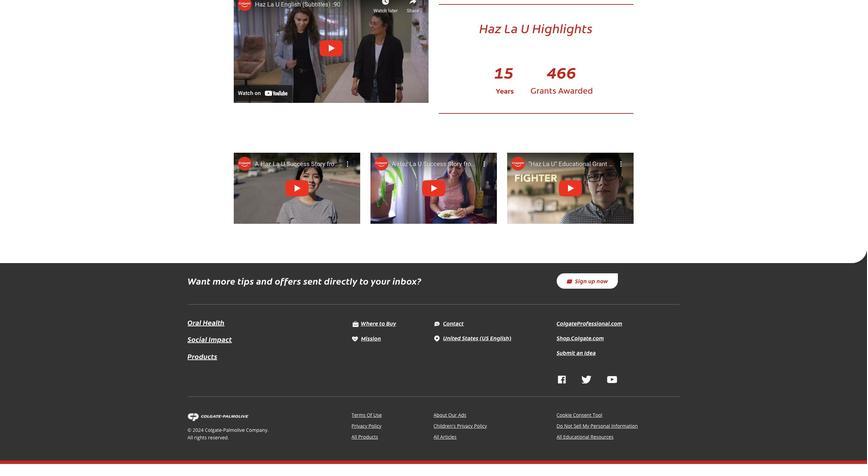 Task type: locate. For each thing, give the bounding box(es) containing it.
privacy
[[352, 423, 368, 430], [457, 423, 473, 430]]

all
[[352, 434, 357, 441], [434, 434, 439, 441], [557, 434, 562, 441], [188, 435, 193, 441]]

©
[[188, 427, 192, 434]]

directly
[[324, 275, 358, 287]]

all educational resources link
[[557, 434, 614, 441]]

1 horizontal spatial to
[[380, 320, 385, 327]]

terms of use
[[352, 412, 382, 419]]

my
[[583, 423, 590, 430]]

2 privacy from the left
[[457, 423, 473, 430]]

0 horizontal spatial policy
[[369, 423, 382, 430]]

our
[[449, 412, 457, 419]]

youtube image
[[607, 376, 617, 384]]

oral
[[188, 318, 201, 327]]

policy
[[369, 423, 382, 430], [474, 423, 487, 430]]

and
[[256, 275, 273, 287]]

sell
[[574, 423, 582, 430]]

social impact
[[188, 335, 232, 344]]

all articles
[[434, 434, 457, 441]]

all left articles
[[434, 434, 439, 441]]

about our ads
[[434, 412, 467, 419]]

resources
[[591, 434, 614, 441]]

0 vertical spatial to
[[360, 275, 369, 287]]

ads
[[458, 412, 467, 419]]

1 horizontal spatial products
[[358, 434, 378, 441]]

of
[[367, 412, 372, 419]]

la
[[505, 20, 518, 37]]

about our ads link
[[434, 412, 467, 419]]

1 horizontal spatial policy
[[474, 423, 487, 430]]

0 horizontal spatial privacy
[[352, 423, 368, 430]]

1 vertical spatial products
[[358, 434, 378, 441]]

children's privacy policy
[[434, 423, 487, 430]]

privacy down terms
[[352, 423, 368, 430]]

years
[[496, 89, 514, 95]]

0 vertical spatial products
[[188, 352, 217, 361]]

0 horizontal spatial to
[[360, 275, 369, 287]]

1 vertical spatial to
[[380, 320, 385, 327]]

colgateprofessional.com
[[557, 320, 623, 327]]

466
[[547, 62, 577, 83]]

awarded
[[559, 88, 593, 96]]

0 horizontal spatial products
[[188, 352, 217, 361]]

shop.colgate.com
[[557, 334, 604, 342]]

english)
[[490, 334, 512, 342]]

products down privacy policy
[[358, 434, 378, 441]]

more
[[213, 275, 236, 287]]

u
[[521, 20, 530, 37]]

do
[[557, 423, 563, 430]]

products down social
[[188, 352, 217, 361]]

terms
[[352, 412, 366, 419]]

© 2024 colgate-palmolive company. all rights reserved.
[[188, 427, 269, 441]]

all down do
[[557, 434, 562, 441]]

2024
[[193, 427, 204, 434]]

your
[[371, 275, 391, 287]]

all down ©
[[188, 435, 193, 441]]

facebook image
[[558, 376, 566, 384]]

oral health
[[188, 318, 225, 327]]

submit an idea
[[557, 349, 596, 357]]

where to buy link
[[352, 320, 396, 327]]

tool
[[593, 412, 603, 419]]

where to buy
[[361, 320, 396, 327]]

privacy down ads
[[457, 423, 473, 430]]

all products
[[352, 434, 378, 441]]

palmolive
[[223, 427, 245, 434]]

inbox?
[[393, 275, 422, 287]]

to left buy
[[380, 320, 385, 327]]

information
[[612, 423, 638, 430]]

products link
[[188, 351, 217, 362]]

products
[[188, 352, 217, 361], [358, 434, 378, 441]]

grants awarded
[[531, 88, 593, 96]]

grants
[[531, 88, 557, 96]]

1 horizontal spatial privacy
[[457, 423, 473, 430]]

children's
[[434, 423, 456, 430]]

do not sell my personal information
[[557, 423, 638, 430]]

haz la u highlights
[[480, 20, 593, 37]]

to
[[360, 275, 369, 287], [380, 320, 385, 327]]

an
[[577, 349, 583, 357]]

all down privacy policy
[[352, 434, 357, 441]]

to left your
[[360, 275, 369, 287]]

health
[[203, 318, 225, 327]]

states
[[462, 334, 479, 342]]

submit
[[557, 349, 576, 357]]



Task type: vqa. For each thing, say whether or not it's contained in the screenshot.
'when'
no



Task type: describe. For each thing, give the bounding box(es) containing it.
want more tips and offers sent directly to your inbox?
[[188, 275, 422, 287]]

colgate-
[[205, 427, 223, 434]]

buy
[[387, 320, 396, 327]]

company.
[[246, 427, 269, 434]]

about
[[434, 412, 447, 419]]

not
[[565, 423, 573, 430]]

all products link
[[352, 434, 378, 441]]

educational
[[564, 434, 590, 441]]

privacy policy link
[[352, 423, 382, 430]]

impact
[[209, 335, 232, 344]]

all articles link
[[434, 434, 457, 441]]

sign up now link
[[557, 274, 618, 289]]

consent
[[573, 412, 592, 419]]

all for all products
[[352, 434, 357, 441]]

1 privacy from the left
[[352, 423, 368, 430]]

twitter image
[[582, 376, 592, 384]]

1 policy from the left
[[369, 423, 382, 430]]

up
[[589, 277, 596, 285]]

(us
[[480, 334, 489, 342]]

rights
[[194, 435, 207, 441]]

shop.colgate.com link
[[557, 334, 604, 342]]

use
[[374, 412, 382, 419]]

sign
[[575, 277, 587, 285]]

haz
[[480, 20, 502, 37]]

articles
[[441, 434, 457, 441]]

where
[[361, 320, 378, 327]]

highlights
[[533, 20, 593, 37]]

terms of use link
[[352, 412, 382, 419]]

social
[[188, 335, 207, 344]]

2 policy from the left
[[474, 423, 487, 430]]

privacy policy
[[352, 423, 382, 430]]

personal
[[591, 423, 610, 430]]

sent
[[303, 275, 322, 287]]

do not sell my personal information link
[[557, 423, 638, 430]]

united states (us english)
[[443, 334, 512, 342]]

all inside '© 2024 colgate-palmolive company. all rights reserved.'
[[188, 435, 193, 441]]

want
[[188, 275, 211, 287]]

children's privacy policy link
[[434, 423, 487, 430]]

15
[[495, 62, 514, 83]]

contact
[[443, 320, 464, 327]]

cookie consent tool
[[557, 412, 603, 419]]

offers
[[275, 275, 301, 287]]

cookie consent tool link
[[557, 412, 603, 419]]

submit an idea link
[[557, 349, 596, 357]]

rounded corner image
[[853, 248, 868, 263]]

contact link
[[434, 320, 464, 327]]

now
[[597, 277, 609, 285]]

mission
[[361, 335, 381, 342]]

all for all educational resources
[[557, 434, 562, 441]]

all educational resources
[[557, 434, 614, 441]]

cookie
[[557, 412, 572, 419]]

social impact link
[[188, 334, 232, 345]]

colgateprofessional.com link
[[557, 320, 623, 327]]

oral health link
[[188, 318, 225, 327]]

mission link
[[352, 335, 381, 342]]

tips
[[238, 275, 254, 287]]

united
[[443, 334, 461, 342]]

reserved.
[[208, 435, 229, 441]]

all for all articles
[[434, 434, 439, 441]]

sign up now
[[575, 277, 609, 285]]



